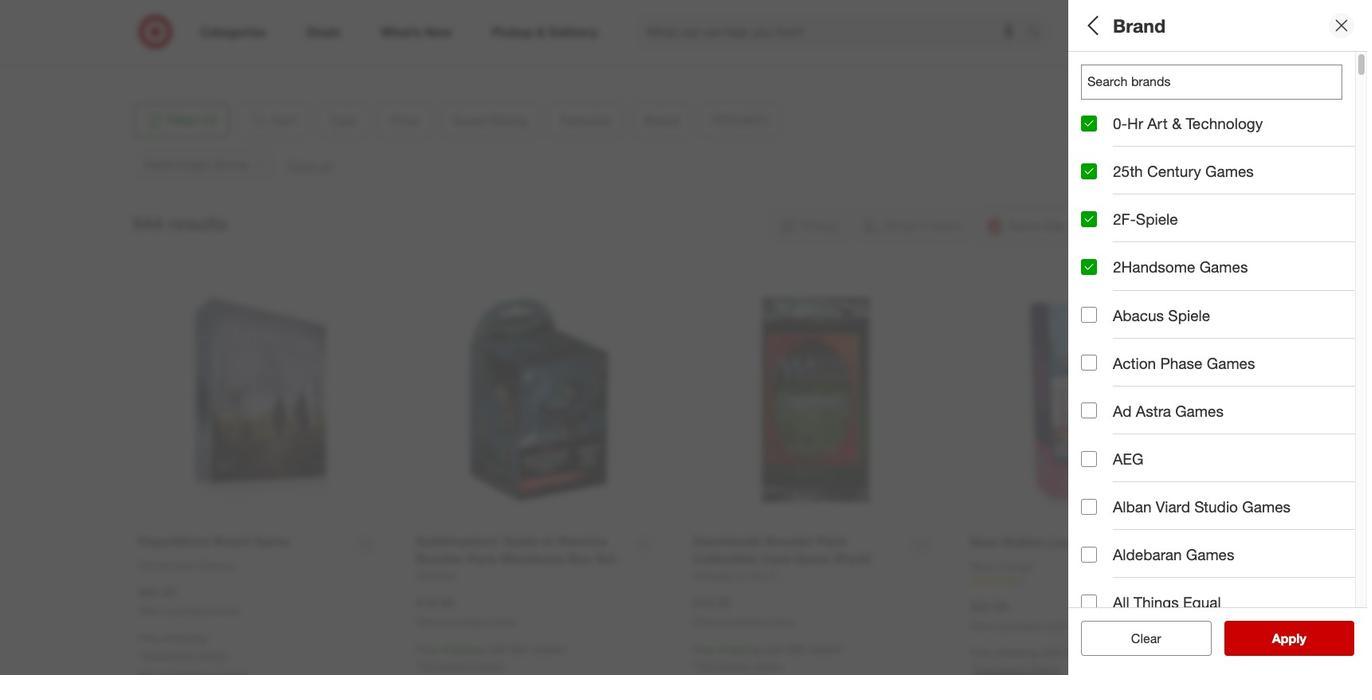 Task type: locate. For each thing, give the bounding box(es) containing it.
2
[[1362, 306, 1368, 320]]

0- up $15;
[[1113, 114, 1128, 132]]

1 vertical spatial century
[[1223, 306, 1263, 320]]

1 vertical spatial art
[[1107, 306, 1122, 320]]

1 vertical spatial brand
[[1081, 286, 1125, 304]]

0 horizontal spatial century
[[1148, 162, 1202, 180]]

brand inside dialog
[[1113, 14, 1166, 36]]

exclusions down $84.95 when purchased online
[[143, 648, 196, 662]]

2F-Spiele checkbox
[[1081, 211, 1097, 227]]

purchased inside $20.99 when purchased online
[[998, 620, 1044, 632]]

$35 down '$18.99 when purchased online'
[[511, 642, 529, 656]]

purchased
[[166, 605, 212, 617], [443, 616, 489, 628], [721, 616, 766, 628], [998, 620, 1044, 632]]

0 horizontal spatial $35
[[511, 642, 529, 656]]

0 horizontal spatial exclusions
[[143, 648, 196, 662]]

purchased inside $15.95 when purchased online
[[721, 616, 766, 628]]

& inside brand 0-hr art & technology; 25th century games; 2f-spiele; 2
[[1125, 306, 1132, 320]]

0-Hr Art & Technology checkbox
[[1081, 115, 1097, 131]]

$25;
[[1173, 139, 1194, 153]]

viard
[[1156, 497, 1191, 516]]

0- down 2handsome games checkbox
[[1081, 306, 1092, 320]]

0 horizontal spatial with
[[487, 642, 508, 656]]

with down $15.95 when purchased online
[[764, 642, 785, 656]]

brand dialog
[[1069, 0, 1368, 675]]

0 horizontal spatial all
[[1081, 14, 1103, 36]]

all filters
[[1081, 14, 1158, 36]]

results inside "button"
[[1282, 630, 1323, 646]]

see results
[[1256, 630, 1323, 646]]

25th Century Games checkbox
[[1081, 163, 1097, 179]]

purchased up free shipping * * exclusions apply. on the left
[[166, 605, 212, 617]]

1 vertical spatial 0-
[[1081, 306, 1092, 320]]

clear down things
[[1132, 630, 1162, 646]]

clear inside button
[[1132, 630, 1162, 646]]

all
[[1157, 630, 1170, 646]]

hr left the abacus
[[1092, 306, 1104, 320]]

$15
[[1136, 139, 1154, 153]]

free shipping with $35 orders*
[[971, 646, 1122, 659]]

with for $18.99
[[487, 642, 508, 656]]

art
[[1148, 114, 1168, 132], [1107, 306, 1122, 320]]

apply. inside free shipping * * exclusions apply.
[[199, 648, 229, 662]]

fitchburg
[[145, 29, 192, 43]]

brand 0-hr art & technology; 25th century games; 2f-spiele; 2
[[1081, 286, 1368, 320]]

1 horizontal spatial free shipping with $35 orders* * exclusions apply.
[[693, 642, 845, 672]]

0 vertical spatial spiele
[[1136, 210, 1178, 228]]

All Things Equal checkbox
[[1081, 594, 1097, 610]]

1
[[1020, 575, 1025, 587]]

all right all things equal checkbox at the right bottom of the page
[[1113, 593, 1130, 612]]

2 horizontal spatial games;
[[1266, 306, 1305, 320]]

with for $15.95
[[764, 642, 785, 656]]

2 horizontal spatial orders*
[[1086, 646, 1122, 659]]

2f- left 2
[[1308, 306, 1325, 320]]

century up fpo/apo button
[[1223, 306, 1263, 320]]

orders*
[[532, 642, 568, 656], [809, 642, 845, 656], [1086, 646, 1122, 659]]

$35
[[511, 642, 529, 656], [788, 642, 806, 656], [1065, 646, 1083, 659]]

0 vertical spatial &
[[1172, 114, 1182, 132]]

all inside brand dialog
[[1113, 593, 1130, 612]]

1 horizontal spatial exclusions
[[420, 659, 473, 672]]

orders* for $18.99
[[532, 642, 568, 656]]

25th
[[1113, 162, 1143, 180], [1198, 306, 1220, 320]]

free for $18.99
[[416, 642, 438, 656]]

century inside brand 0-hr art & technology; 25th century games; 2f-spiele; 2
[[1223, 306, 1263, 320]]

apply.
[[199, 648, 229, 662], [476, 659, 506, 672], [754, 659, 784, 672]]

when for $84.95
[[139, 605, 164, 617]]

2 horizontal spatial exclusions
[[697, 659, 751, 672]]

2 horizontal spatial $35
[[1065, 646, 1083, 659]]

free down $84.95
[[139, 631, 161, 645]]

2 free shipping with $35 orders* * exclusions apply. from the left
[[693, 642, 845, 672]]

0 vertical spatial all
[[1081, 14, 1103, 36]]

25th down $15;
[[1113, 162, 1143, 180]]

clear for clear
[[1132, 630, 1162, 646]]

all for all things equal
[[1113, 593, 1130, 612]]

purchased down $15.95
[[721, 616, 766, 628]]

all inside dialog
[[1081, 14, 1103, 36]]

wi
[[198, 29, 211, 43]]

hr up "$15"
[[1128, 114, 1144, 132]]

53719
[[214, 29, 245, 43]]

fpo/apo button
[[1081, 331, 1368, 387]]

apply. down $84.95 when purchased online
[[199, 648, 229, 662]]

& up $25;
[[1172, 114, 1182, 132]]

guest rating
[[1081, 180, 1175, 198]]

& left technology;
[[1125, 306, 1132, 320]]

clear left all
[[1124, 630, 1154, 646]]

online inside '$18.99 when purchased online'
[[492, 616, 517, 628]]

results right 944
[[168, 212, 228, 235]]

free shipping with $35 orders* * exclusions apply. down $15.95 when purchased online
[[693, 642, 845, 672]]

exclusions for $15.95
[[697, 659, 751, 672]]

purchased for $20.99
[[998, 620, 1044, 632]]

with down $20.99 when purchased online
[[1042, 646, 1062, 659]]

with
[[487, 642, 508, 656], [764, 642, 785, 656], [1042, 646, 1062, 659]]

ad
[[1113, 402, 1132, 420]]

see results button
[[1225, 621, 1355, 656]]

trading
[[1282, 83, 1318, 97]]

exclusions apply. button down '$18.99 when purchased online'
[[420, 658, 506, 674]]

2 horizontal spatial exclusions apply. button
[[697, 658, 784, 674]]

,
[[192, 29, 195, 43]]

0 horizontal spatial 0-
[[1081, 306, 1092, 320]]

technology;
[[1135, 306, 1195, 320]]

25th inside brand 0-hr art & technology; 25th century games; 2f-spiele; 2
[[1198, 306, 1220, 320]]

2 horizontal spatial with
[[1042, 646, 1062, 659]]

2835 commerce park drive fitchburg , wi 53719 us
[[145, 13, 283, 59]]

$50
[[1259, 139, 1277, 153]]

when down $84.95
[[139, 605, 164, 617]]

*
[[206, 631, 210, 645], [139, 648, 143, 662], [416, 659, 420, 672], [693, 659, 697, 672]]

1 horizontal spatial 25th
[[1198, 306, 1220, 320]]

clear all
[[1124, 630, 1170, 646]]

1 vertical spatial all
[[1113, 593, 1130, 612]]

1 horizontal spatial 0-
[[1113, 114, 1128, 132]]

apply. down $15.95 when purchased online
[[754, 659, 784, 672]]

1 horizontal spatial hr
[[1128, 114, 1144, 132]]

1 horizontal spatial century
[[1223, 306, 1263, 320]]

shipping down $20.99 when purchased online
[[996, 646, 1038, 659]]

brand for brand 0-hr art & technology; 25th century games; 2f-spiele; 2
[[1081, 286, 1125, 304]]

board
[[1081, 83, 1112, 97]]

price $0  –  $15; $15  –  $25; $25  –  $50; $50  –  $100; $100  –  
[[1081, 118, 1368, 153]]

1 free shipping with $35 orders* * exclusions apply. from the left
[[416, 642, 568, 672]]

0 horizontal spatial &
[[1125, 306, 1132, 320]]

games;
[[1115, 83, 1154, 97], [1184, 83, 1223, 97], [1266, 306, 1305, 320]]

online for $18.99
[[492, 616, 517, 628]]

0 vertical spatial art
[[1148, 114, 1168, 132]]

when down $15.95
[[693, 616, 718, 628]]

0 vertical spatial century
[[1148, 162, 1202, 180]]

25th right technology;
[[1198, 306, 1220, 320]]

shipping down $15.95 when purchased online
[[719, 642, 761, 656]]

results right see
[[1282, 630, 1323, 646]]

apply. down '$18.99 when purchased online'
[[476, 659, 506, 672]]

1 vertical spatial results
[[1282, 630, 1323, 646]]

all filters dialog
[[1069, 0, 1368, 675]]

free down $15.95
[[693, 642, 715, 656]]

all left filters
[[1081, 14, 1103, 36]]

0 horizontal spatial games;
[[1115, 83, 1154, 97]]

1 vertical spatial spiele
[[1169, 306, 1211, 324]]

1 horizontal spatial art
[[1148, 114, 1168, 132]]

1 horizontal spatial results
[[1282, 630, 1323, 646]]

0 horizontal spatial results
[[168, 212, 228, 235]]

alban
[[1113, 497, 1152, 516]]

art right the abacus spiele checkbox at right top
[[1107, 306, 1122, 320]]

0 horizontal spatial apply.
[[199, 648, 229, 662]]

1 horizontal spatial all
[[1113, 593, 1130, 612]]

0 horizontal spatial art
[[1107, 306, 1122, 320]]

when down $20.99
[[971, 620, 996, 632]]

when inside $84.95 when purchased online
[[139, 605, 164, 617]]

free
[[139, 631, 161, 645], [416, 642, 438, 656], [693, 642, 715, 656], [971, 646, 993, 659]]

when down $18.99
[[416, 616, 441, 628]]

games; left "spiele;"
[[1266, 306, 1305, 320]]

see
[[1256, 630, 1279, 646]]

all things equal
[[1113, 593, 1222, 612]]

1 horizontal spatial 2f-
[[1308, 306, 1325, 320]]

2f-
[[1113, 210, 1136, 228], [1308, 306, 1325, 320]]

hr
[[1128, 114, 1144, 132], [1092, 306, 1104, 320]]

brand inside brand 0-hr art & technology; 25th century games; 2f-spiele; 2
[[1081, 286, 1125, 304]]

944 results
[[133, 212, 228, 235]]

exclusions down $15.95 when purchased online
[[697, 659, 751, 672]]

shipping down '$18.99 when purchased online'
[[441, 642, 484, 656]]

0 vertical spatial results
[[168, 212, 228, 235]]

featured new
[[1081, 230, 1145, 264]]

spiele for 2f-spiele
[[1136, 210, 1178, 228]]

online inside $20.99 when purchased online
[[1046, 620, 1072, 632]]

0 horizontal spatial orders*
[[532, 642, 568, 656]]

fpo/apo
[[1081, 347, 1150, 365]]

$84.95 when purchased online
[[139, 584, 240, 617]]

$35 down $15.95 when purchased online
[[788, 642, 806, 656]]

2 clear from the left
[[1132, 630, 1162, 646]]

2 horizontal spatial apply.
[[754, 659, 784, 672]]

2f- inside brand 0-hr art & technology; 25th century games; 2f-spiele; 2
[[1308, 306, 1325, 320]]

0 horizontal spatial 2f-
[[1113, 210, 1136, 228]]

exclusions down '$18.99 when purchased online'
[[420, 659, 473, 672]]

games; right card
[[1184, 83, 1223, 97]]

clear inside button
[[1124, 630, 1154, 646]]

0 horizontal spatial hr
[[1092, 306, 1104, 320]]

Abacus Spiele checkbox
[[1081, 307, 1097, 323]]

1 vertical spatial 2f-
[[1308, 306, 1325, 320]]

exclusions apply. button
[[143, 647, 229, 663], [420, 658, 506, 674], [697, 658, 784, 674]]

purchased down $20.99
[[998, 620, 1044, 632]]

spiele for abacus spiele
[[1169, 306, 1211, 324]]

&
[[1172, 114, 1182, 132], [1125, 306, 1132, 320]]

0 vertical spatial 2f-
[[1113, 210, 1136, 228]]

brand
[[1113, 14, 1166, 36], [1081, 286, 1125, 304]]

spiele;
[[1325, 306, 1359, 320]]

1 horizontal spatial with
[[764, 642, 785, 656]]

None text field
[[1081, 65, 1343, 100]]

2f- up featured
[[1113, 210, 1136, 228]]

with down '$18.99 when purchased online'
[[487, 642, 508, 656]]

1 horizontal spatial orders*
[[809, 642, 845, 656]]

exclusions apply. button down $15.95 when purchased online
[[697, 658, 784, 674]]

Ad Astra Games checkbox
[[1081, 403, 1097, 419]]

free down $20.99
[[971, 646, 993, 659]]

brand up "type"
[[1113, 14, 1166, 36]]

1 horizontal spatial &
[[1172, 114, 1182, 132]]

when for $18.99
[[416, 616, 441, 628]]

25th century games
[[1113, 162, 1254, 180]]

spiele
[[1136, 210, 1178, 228], [1169, 306, 1211, 324]]

0 vertical spatial 25th
[[1113, 162, 1143, 180]]

when inside '$18.99 when purchased online'
[[416, 616, 441, 628]]

* down $18.99
[[416, 659, 420, 672]]

1 vertical spatial &
[[1125, 306, 1132, 320]]

shipping for $18.99
[[441, 642, 484, 656]]

$100;
[[1296, 139, 1323, 153]]

1 horizontal spatial apply.
[[476, 659, 506, 672]]

purchased inside $84.95 when purchased online
[[166, 605, 212, 617]]

when inside $15.95 when purchased online
[[693, 616, 718, 628]]

price
[[1081, 118, 1119, 137]]

0 vertical spatial hr
[[1128, 114, 1144, 132]]

art up "$15"
[[1148, 114, 1168, 132]]

exclusions apply. button down $84.95 when purchased online
[[143, 647, 229, 663]]

Aldebaran Games checkbox
[[1081, 547, 1097, 563]]

online inside $15.95 when purchased online
[[769, 616, 795, 628]]

0-
[[1113, 114, 1128, 132], [1081, 306, 1092, 320]]

clear
[[1124, 630, 1154, 646], [1132, 630, 1162, 646]]

1 clear from the left
[[1124, 630, 1154, 646]]

free down $18.99
[[416, 642, 438, 656]]

century down $25;
[[1148, 162, 1202, 180]]

0 horizontal spatial 25th
[[1113, 162, 1143, 180]]

exclusions for $18.99
[[420, 659, 473, 672]]

free shipping with $35 orders* * exclusions apply. for $15.95
[[693, 642, 845, 672]]

shipping down $84.95 when purchased online
[[164, 631, 206, 645]]

purchased inside '$18.99 when purchased online'
[[443, 616, 489, 628]]

online inside $84.95 when purchased online
[[214, 605, 240, 617]]

1 vertical spatial hr
[[1092, 306, 1104, 320]]

0 horizontal spatial free shipping with $35 orders* * exclusions apply.
[[416, 642, 568, 672]]

hr inside brand dialog
[[1128, 114, 1144, 132]]

0 vertical spatial brand
[[1113, 14, 1166, 36]]

clear for clear all
[[1124, 630, 1154, 646]]

when inside $20.99 when purchased online
[[971, 620, 996, 632]]

filters
[[1109, 14, 1158, 36]]

brand up the abacus spiele checkbox at right top
[[1081, 286, 1125, 304]]

purchased down $18.99
[[443, 616, 489, 628]]

equal
[[1183, 593, 1222, 612]]

free shipping with $35 orders* * exclusions apply. down '$18.99 when purchased online'
[[416, 642, 568, 672]]

2handsome games
[[1113, 258, 1248, 276]]

games; left card
[[1115, 83, 1154, 97]]

exclusions
[[143, 648, 196, 662], [420, 659, 473, 672], [697, 659, 751, 672]]

* down $15.95
[[693, 659, 697, 672]]

1 horizontal spatial $35
[[788, 642, 806, 656]]

$35 down all things equal checkbox at the right bottom of the page
[[1065, 646, 1083, 659]]

0 vertical spatial 0-
[[1113, 114, 1128, 132]]

1 vertical spatial 25th
[[1198, 306, 1220, 320]]

1 horizontal spatial exclusions apply. button
[[420, 658, 506, 674]]

new
[[1081, 251, 1104, 264]]



Task type: describe. For each thing, give the bounding box(es) containing it.
What can we help you find? suggestions appear below search field
[[637, 14, 1031, 49]]

$20.99 when purchased online
[[971, 598, 1072, 632]]

phase
[[1161, 354, 1203, 372]]

with for $20.99
[[1042, 646, 1062, 659]]

featured
[[1081, 230, 1145, 248]]

games; inside brand 0-hr art & technology; 25th century games; 2f-spiele; 2
[[1266, 306, 1305, 320]]

$35 for $20.99
[[1065, 646, 1083, 659]]

orders* for $20.99
[[1086, 646, 1122, 659]]

free for $20.99
[[971, 646, 993, 659]]

shipping for $20.99
[[996, 646, 1038, 659]]

technology
[[1186, 114, 1263, 132]]

online for $15.95
[[769, 616, 795, 628]]

results for see results
[[1282, 630, 1323, 646]]

2Handsome Games checkbox
[[1081, 259, 1097, 275]]

commerce
[[173, 13, 229, 27]]

aldebaran games
[[1113, 545, 1235, 564]]

$50;
[[1234, 139, 1256, 153]]

apply. for $18.99
[[476, 659, 506, 672]]

action
[[1113, 354, 1157, 372]]

aeg
[[1113, 449, 1144, 468]]

clear all button
[[1081, 621, 1212, 656]]

astra
[[1136, 402, 1171, 420]]

free for $15.95
[[693, 642, 715, 656]]

cards;
[[1321, 83, 1354, 97]]

apply button
[[1225, 621, 1355, 656]]

0-hr art & technology
[[1113, 114, 1263, 132]]

$15.95 when purchased online
[[693, 595, 795, 628]]

0- inside brand dialog
[[1113, 114, 1128, 132]]

purchased for $15.95
[[721, 616, 766, 628]]

$15;
[[1112, 139, 1133, 153]]

collectible
[[1226, 83, 1279, 97]]

include
[[1113, 401, 1163, 419]]

free shipping with $35 orders* * exclusions apply. for $18.99
[[416, 642, 568, 672]]

2f-spiele
[[1113, 210, 1178, 228]]

search button
[[1020, 14, 1058, 53]]

park
[[232, 13, 254, 27]]

type
[[1081, 63, 1115, 81]]

2handsome
[[1113, 258, 1196, 276]]

exclusions apply. button for $18.99
[[420, 658, 506, 674]]

century inside brand dialog
[[1148, 162, 1202, 180]]

us
[[145, 45, 161, 59]]

online for $84.95
[[214, 605, 240, 617]]

clear button
[[1081, 621, 1212, 656]]

AEG checkbox
[[1081, 451, 1097, 467]]

* down $84.95
[[139, 648, 143, 662]]

guest rating button
[[1081, 163, 1368, 219]]

action phase games
[[1113, 354, 1256, 372]]

* down $84.95 when purchased online
[[206, 631, 210, 645]]

hr inside brand 0-hr art & technology; 25th century games; 2f-spiele; 2
[[1092, 306, 1104, 320]]

purchased for $84.95
[[166, 605, 212, 617]]

$84.95
[[139, 584, 177, 600]]

$20.99
[[971, 598, 1009, 614]]

ad astra games
[[1113, 402, 1224, 420]]

out
[[1167, 401, 1189, 419]]

25th inside brand dialog
[[1113, 162, 1143, 180]]

when for $15.95
[[693, 616, 718, 628]]

orders* for $15.95
[[809, 642, 845, 656]]

all for all filters
[[1081, 14, 1103, 36]]

abacus spiele
[[1113, 306, 1211, 324]]

& inside brand dialog
[[1172, 114, 1182, 132]]

$25
[[1197, 139, 1215, 153]]

online for $20.99
[[1046, 620, 1072, 632]]

free inside free shipping * * exclusions apply.
[[139, 631, 161, 645]]

purchased for $18.99
[[443, 616, 489, 628]]

$100
[[1326, 139, 1350, 153]]

art inside brand 0-hr art & technology; 25th century games; 2f-spiele; 2
[[1107, 306, 1122, 320]]

apply
[[1273, 630, 1307, 646]]

2f- inside brand dialog
[[1113, 210, 1136, 228]]

$15.95
[[693, 595, 732, 611]]

when for $20.99
[[971, 620, 996, 632]]

1 horizontal spatial games;
[[1184, 83, 1223, 97]]

include out of stock
[[1113, 401, 1247, 419]]

of
[[1193, 401, 1206, 419]]

stock
[[1210, 401, 1247, 419]]

$35 for $18.99
[[511, 642, 529, 656]]

studio
[[1195, 497, 1238, 516]]

$18.99
[[416, 595, 454, 611]]

$18.99 when purchased online
[[416, 595, 517, 628]]

rating
[[1128, 180, 1175, 198]]

Include out of stock checkbox
[[1081, 402, 1097, 418]]

2835
[[145, 13, 170, 27]]

$35 for $15.95
[[788, 642, 806, 656]]

shipping for $15.95
[[719, 642, 761, 656]]

brand for brand
[[1113, 14, 1166, 36]]

0 horizontal spatial exclusions apply. button
[[143, 647, 229, 663]]

results for 944 results
[[168, 212, 228, 235]]

things
[[1134, 593, 1179, 612]]

abacus
[[1113, 306, 1164, 324]]

search
[[1020, 25, 1058, 41]]

0- inside brand 0-hr art & technology; 25th century games; 2f-spiele; 2
[[1081, 306, 1092, 320]]

type board games; card games; collectible trading cards; ga
[[1081, 63, 1368, 97]]

none text field inside brand dialog
[[1081, 65, 1343, 100]]

alban viard studio games
[[1113, 497, 1291, 516]]

free shipping * * exclusions apply.
[[139, 631, 229, 662]]

art inside brand dialog
[[1148, 114, 1168, 132]]

aldebaran
[[1113, 545, 1182, 564]]

drive
[[258, 13, 283, 27]]

$0
[[1081, 139, 1093, 153]]

apply. for $15.95
[[754, 659, 784, 672]]

Action Phase Games checkbox
[[1081, 355, 1097, 371]]

exclusions apply. button for $15.95
[[697, 658, 784, 674]]

card
[[1157, 83, 1181, 97]]

guest
[[1081, 180, 1124, 198]]

1 link
[[971, 574, 1217, 588]]

Alban Viard Studio Games checkbox
[[1081, 499, 1097, 515]]

shipping inside free shipping * * exclusions apply.
[[164, 631, 206, 645]]

ga
[[1357, 83, 1368, 97]]

944
[[133, 212, 163, 235]]

exclusions inside free shipping * * exclusions apply.
[[143, 648, 196, 662]]



Task type: vqa. For each thing, say whether or not it's contained in the screenshot.
Charlotte North 'HERE'
no



